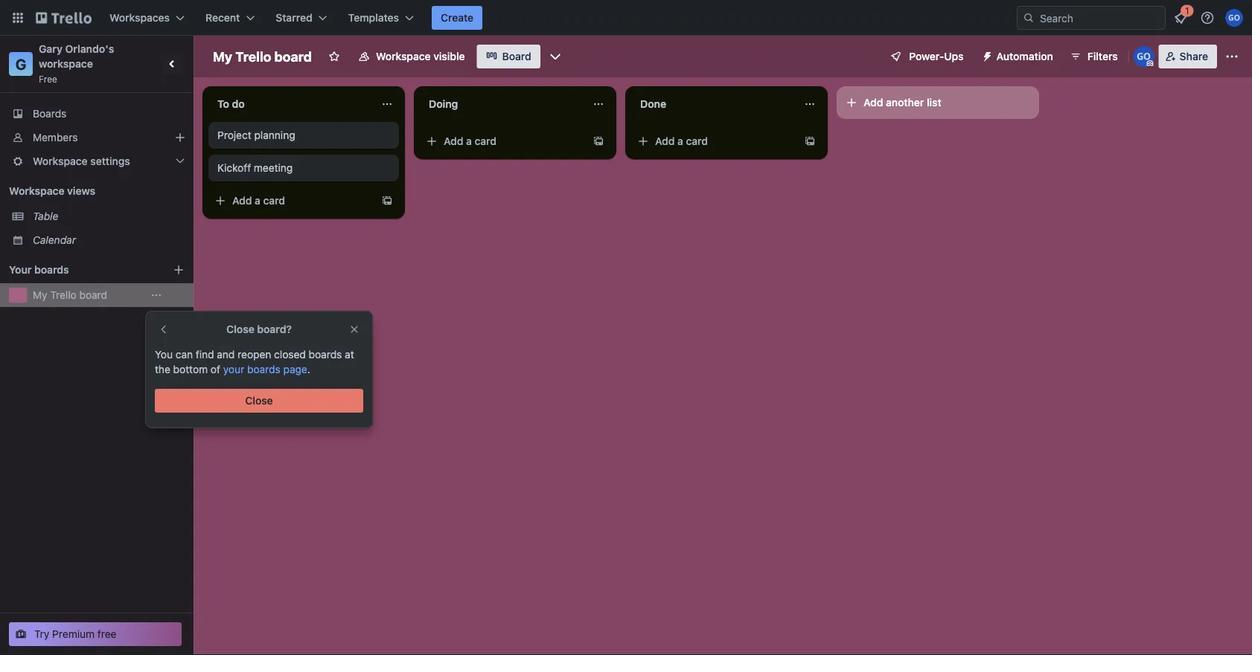 Task type: describe. For each thing, give the bounding box(es) containing it.
my inside text box
[[213, 48, 232, 64]]

workspace visible button
[[349, 45, 474, 69]]

of
[[211, 364, 220, 376]]

create from template… image for doing
[[593, 136, 605, 147]]

add for doing
[[444, 135, 463, 147]]

return to previous screen image
[[158, 324, 170, 336]]

at
[[345, 349, 354, 361]]

starred button
[[267, 6, 336, 30]]

workspace for workspace settings
[[33, 155, 88, 168]]

templates
[[348, 12, 399, 24]]

a for to do
[[255, 195, 261, 207]]

workspace
[[39, 58, 93, 70]]

trello inside text box
[[235, 48, 271, 64]]

premium
[[52, 629, 95, 641]]

table
[[33, 210, 58, 223]]

automation
[[997, 50, 1053, 63]]

Doing text field
[[420, 92, 584, 116]]

boards inside you can find and reopen closed boards at the bottom of
[[309, 349, 342, 361]]

card for doing
[[475, 135, 497, 147]]

add another list button
[[837, 86, 1039, 119]]

calendar
[[33, 234, 76, 246]]

create from template… image for to do
[[381, 195, 393, 207]]

members
[[33, 131, 78, 144]]

search image
[[1023, 12, 1035, 24]]

closed
[[274, 349, 306, 361]]

share
[[1180, 50, 1208, 63]]

your boards with 1 items element
[[9, 261, 150, 279]]

to do
[[217, 98, 245, 110]]

and
[[217, 349, 235, 361]]

workspace for workspace views
[[9, 185, 64, 197]]

views
[[67, 185, 95, 197]]

project
[[217, 129, 251, 141]]

kickoff
[[217, 162, 251, 174]]

free
[[97, 629, 117, 641]]

another
[[886, 96, 924, 109]]

list
[[927, 96, 942, 109]]

starred
[[276, 12, 313, 24]]

boards for your boards
[[34, 264, 69, 276]]

create
[[441, 12, 474, 24]]

templates button
[[339, 6, 423, 30]]

add a card button for doing
[[420, 130, 587, 153]]

power-ups button
[[880, 45, 973, 69]]

board inside text box
[[274, 48, 312, 64]]

close button
[[155, 389, 363, 413]]

doing
[[429, 98, 458, 110]]

open information menu image
[[1200, 10, 1215, 25]]

find
[[196, 349, 214, 361]]

my trello board link
[[33, 288, 143, 303]]

the
[[155, 364, 170, 376]]

done
[[640, 98, 666, 110]]

free
[[39, 74, 57, 84]]

gary orlando (garyorlando) image
[[1134, 46, 1155, 67]]

kickoff meeting link
[[217, 161, 390, 176]]

add a card for doing
[[444, 135, 497, 147]]

g link
[[9, 52, 33, 76]]

board actions menu image
[[150, 290, 162, 302]]

add another list
[[864, 96, 942, 109]]

reopen
[[238, 349, 271, 361]]

your
[[223, 364, 244, 376]]

board
[[502, 50, 531, 63]]

recent button
[[197, 6, 264, 30]]

project planning
[[217, 129, 295, 141]]

show menu image
[[1225, 49, 1240, 64]]

my trello board inside text box
[[213, 48, 312, 64]]

to
[[217, 98, 229, 110]]

settings
[[90, 155, 130, 168]]

gary
[[39, 43, 63, 55]]

add a card for done
[[655, 135, 708, 147]]

power-
[[909, 50, 944, 63]]

1 vertical spatial my
[[33, 289, 47, 302]]

orlando's
[[65, 43, 114, 55]]

boards
[[33, 108, 67, 120]]

power-ups
[[909, 50, 964, 63]]

Board name text field
[[206, 45, 319, 69]]

a for done
[[678, 135, 683, 147]]

workspace settings
[[33, 155, 130, 168]]

workspaces
[[109, 12, 170, 24]]

try premium free button
[[9, 623, 182, 647]]

can
[[176, 349, 193, 361]]

To do text field
[[208, 92, 372, 116]]

gary orlando's workspace link
[[39, 43, 117, 70]]

primary element
[[0, 0, 1252, 36]]

bottom
[[173, 364, 208, 376]]

add for done
[[655, 135, 675, 147]]

share button
[[1159, 45, 1217, 69]]

filters
[[1088, 50, 1118, 63]]

1 notification image
[[1172, 9, 1190, 27]]



Task type: vqa. For each thing, say whether or not it's contained in the screenshot.
second sm icon from the left
no



Task type: locate. For each thing, give the bounding box(es) containing it.
2 horizontal spatial card
[[686, 135, 708, 147]]

card down doing text box
[[475, 135, 497, 147]]

sm image
[[976, 45, 997, 66]]

back to home image
[[36, 6, 92, 30]]

0 horizontal spatial my
[[33, 289, 47, 302]]

close down your boards page link
[[245, 395, 273, 407]]

card for to do
[[263, 195, 285, 207]]

my trello board down starred
[[213, 48, 312, 64]]

workspace up table
[[9, 185, 64, 197]]

add a card down doing
[[444, 135, 497, 147]]

card for done
[[686, 135, 708, 147]]

my down your boards
[[33, 289, 47, 302]]

add a card button down done text field
[[631, 130, 798, 153]]

card
[[475, 135, 497, 147], [686, 135, 708, 147], [263, 195, 285, 207]]

workspace for workspace visible
[[376, 50, 431, 63]]

0 horizontal spatial add a card
[[232, 195, 285, 207]]

workspace views
[[9, 185, 95, 197]]

close up reopen
[[226, 324, 255, 336]]

0 vertical spatial create from template… image
[[593, 136, 605, 147]]

customize views image
[[548, 49, 563, 64]]

meeting
[[254, 162, 293, 174]]

0 vertical spatial my trello board
[[213, 48, 312, 64]]

boards link
[[0, 102, 194, 126]]

board down starred
[[274, 48, 312, 64]]

1 vertical spatial workspace
[[33, 155, 88, 168]]

your boards page link
[[223, 364, 307, 376]]

1 horizontal spatial board
[[274, 48, 312, 64]]

you can find and reopen closed boards at the bottom of
[[155, 349, 354, 376]]

this member is an admin of this board. image
[[1147, 60, 1154, 67]]

workspace settings button
[[0, 150, 194, 173]]

members link
[[0, 126, 194, 150]]

board
[[274, 48, 312, 64], [79, 289, 107, 302]]

0 vertical spatial close
[[226, 324, 255, 336]]

1 horizontal spatial card
[[475, 135, 497, 147]]

2 vertical spatial boards
[[247, 364, 281, 376]]

0 vertical spatial my
[[213, 48, 232, 64]]

add down done
[[655, 135, 675, 147]]

add a card down done
[[655, 135, 708, 147]]

star or unstar board image
[[328, 51, 340, 63]]

close for close board?
[[226, 324, 255, 336]]

my down recent
[[213, 48, 232, 64]]

ups
[[944, 50, 964, 63]]

add down kickoff
[[232, 195, 252, 207]]

add a card button
[[420, 130, 587, 153], [631, 130, 798, 153], [208, 189, 375, 213]]

add for to do
[[232, 195, 252, 207]]

1 horizontal spatial a
[[466, 135, 472, 147]]

2 horizontal spatial boards
[[309, 349, 342, 361]]

automation button
[[976, 45, 1062, 69]]

visible
[[434, 50, 465, 63]]

add left the another
[[864, 96, 883, 109]]

workspace inside dropdown button
[[33, 155, 88, 168]]

card down meeting
[[263, 195, 285, 207]]

recent
[[206, 12, 240, 24]]

filters button
[[1065, 45, 1123, 69]]

kickoff meeting
[[217, 162, 293, 174]]

add a card down kickoff meeting
[[232, 195, 285, 207]]

boards down reopen
[[247, 364, 281, 376]]

calendar link
[[33, 233, 185, 248]]

0 vertical spatial board
[[274, 48, 312, 64]]

0 horizontal spatial a
[[255, 195, 261, 207]]

0 horizontal spatial add a card button
[[208, 189, 375, 213]]

gary orlando (garyorlando) image
[[1226, 9, 1243, 27]]

close popover image
[[348, 324, 360, 336]]

1 vertical spatial trello
[[50, 289, 77, 302]]

trello down your boards with 1 items 'element'
[[50, 289, 77, 302]]

workspace
[[376, 50, 431, 63], [33, 155, 88, 168], [9, 185, 64, 197]]

your
[[9, 264, 32, 276]]

workspaces button
[[101, 6, 194, 30]]

1 horizontal spatial trello
[[235, 48, 271, 64]]

add a card button for to do
[[208, 189, 375, 213]]

close for close
[[245, 395, 273, 407]]

1 vertical spatial boards
[[309, 349, 342, 361]]

boards down 'calendar'
[[34, 264, 69, 276]]

g
[[15, 55, 26, 73]]

1 horizontal spatial add a card button
[[420, 130, 587, 153]]

1 vertical spatial create from template… image
[[381, 195, 393, 207]]

1 vertical spatial board
[[79, 289, 107, 302]]

board?
[[257, 324, 292, 336]]

Search field
[[1035, 7, 1165, 29]]

board down your boards with 1 items 'element'
[[79, 289, 107, 302]]

your boards
[[9, 264, 69, 276]]

1 horizontal spatial boards
[[247, 364, 281, 376]]

Done text field
[[631, 92, 795, 116]]

2 vertical spatial workspace
[[9, 185, 64, 197]]

0 horizontal spatial create from template… image
[[381, 195, 393, 207]]

1 horizontal spatial my
[[213, 48, 232, 64]]

.
[[307, 364, 310, 376]]

a down kickoff meeting
[[255, 195, 261, 207]]

a
[[466, 135, 472, 147], [678, 135, 683, 147], [255, 195, 261, 207]]

a down done text field
[[678, 135, 683, 147]]

planning
[[254, 129, 295, 141]]

boards up .
[[309, 349, 342, 361]]

a down doing text box
[[466, 135, 472, 147]]

1 horizontal spatial my trello board
[[213, 48, 312, 64]]

gary orlando's workspace free
[[39, 43, 117, 84]]

2 horizontal spatial a
[[678, 135, 683, 147]]

trello down recent popup button
[[235, 48, 271, 64]]

0 horizontal spatial boards
[[34, 264, 69, 276]]

a for doing
[[466, 135, 472, 147]]

add a card for to do
[[232, 195, 285, 207]]

close board?
[[226, 324, 292, 336]]

workspace visible
[[376, 50, 465, 63]]

1 vertical spatial close
[[245, 395, 273, 407]]

trello
[[235, 48, 271, 64], [50, 289, 77, 302]]

0 horizontal spatial trello
[[50, 289, 77, 302]]

add
[[864, 96, 883, 109], [444, 135, 463, 147], [655, 135, 675, 147], [232, 195, 252, 207]]

you
[[155, 349, 173, 361]]

create button
[[432, 6, 483, 30]]

create from template… image
[[593, 136, 605, 147], [381, 195, 393, 207]]

boards inside 'element'
[[34, 264, 69, 276]]

0 vertical spatial trello
[[235, 48, 271, 64]]

add down doing
[[444, 135, 463, 147]]

0 horizontal spatial card
[[263, 195, 285, 207]]

boards
[[34, 264, 69, 276], [309, 349, 342, 361], [247, 364, 281, 376]]

0 vertical spatial boards
[[34, 264, 69, 276]]

workspace down members
[[33, 155, 88, 168]]

workspace navigation collapse icon image
[[162, 54, 183, 74]]

add board image
[[173, 264, 185, 276]]

do
[[232, 98, 245, 110]]

card down done text field
[[686, 135, 708, 147]]

0 horizontal spatial board
[[79, 289, 107, 302]]

close
[[226, 324, 255, 336], [245, 395, 273, 407]]

my trello board
[[213, 48, 312, 64], [33, 289, 107, 302]]

boards for your boards page .
[[247, 364, 281, 376]]

close inside button
[[245, 395, 273, 407]]

add a card button down doing text box
[[420, 130, 587, 153]]

add a card button down kickoff meeting link
[[208, 189, 375, 213]]

try premium free
[[34, 629, 117, 641]]

workspace inside button
[[376, 50, 431, 63]]

board link
[[477, 45, 540, 69]]

my trello board down your boards with 1 items 'element'
[[33, 289, 107, 302]]

1 horizontal spatial create from template… image
[[593, 136, 605, 147]]

add a card
[[444, 135, 497, 147], [655, 135, 708, 147], [232, 195, 285, 207]]

page
[[283, 364, 307, 376]]

workspace down templates dropdown button
[[376, 50, 431, 63]]

table link
[[33, 209, 185, 224]]

2 horizontal spatial add a card button
[[631, 130, 798, 153]]

0 horizontal spatial my trello board
[[33, 289, 107, 302]]

try
[[34, 629, 49, 641]]

create from template… image
[[804, 136, 816, 147]]

1 horizontal spatial add a card
[[444, 135, 497, 147]]

project planning link
[[217, 128, 390, 143]]

1 vertical spatial my trello board
[[33, 289, 107, 302]]

your boards page .
[[223, 364, 310, 376]]

0 vertical spatial workspace
[[376, 50, 431, 63]]

add a card button for done
[[631, 130, 798, 153]]

2 horizontal spatial add a card
[[655, 135, 708, 147]]

my
[[213, 48, 232, 64], [33, 289, 47, 302]]



